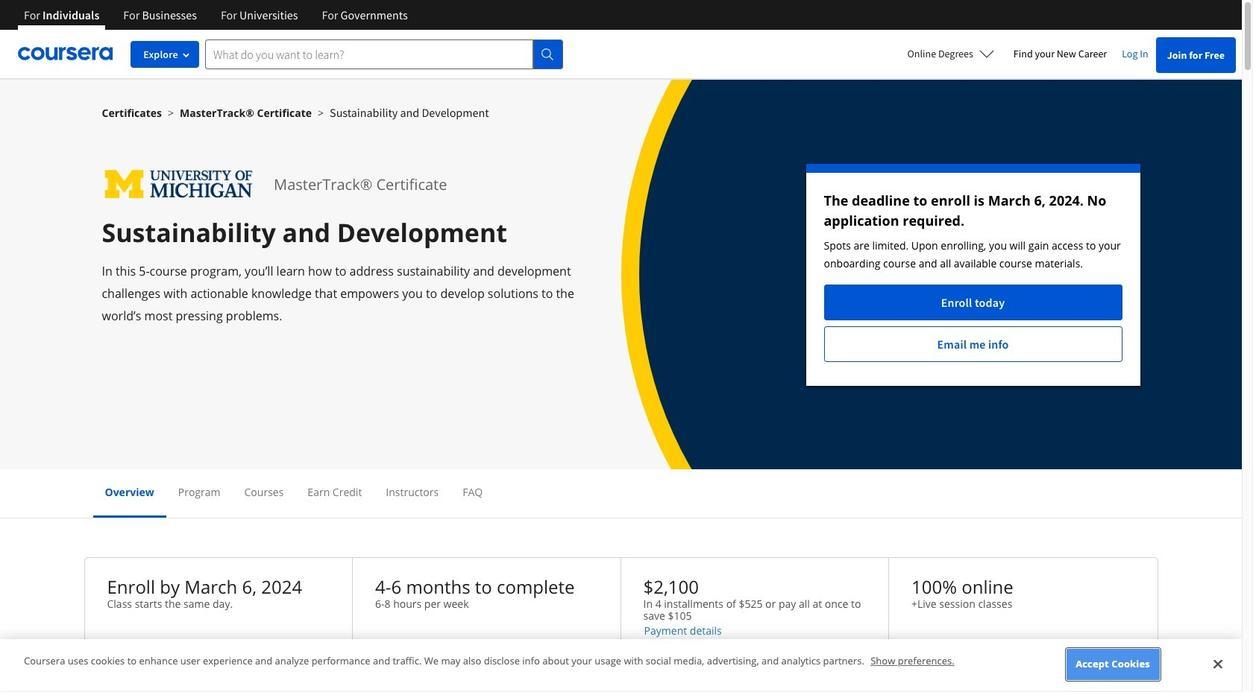 Task type: vqa. For each thing, say whether or not it's contained in the screenshot.
16
no



Task type: locate. For each thing, give the bounding box(es) containing it.
certificate menu element
[[93, 470, 1149, 518]]

privacy alert dialog
[[0, 640, 1242, 693]]

coursera image
[[18, 42, 113, 66]]

None search field
[[205, 39, 563, 69]]

status
[[806, 164, 1140, 386]]



Task type: describe. For each thing, give the bounding box(es) containing it.
university of michigan image
[[102, 164, 256, 205]]

banner navigation
[[12, 0, 420, 41]]

What do you want to learn? text field
[[205, 39, 533, 69]]



